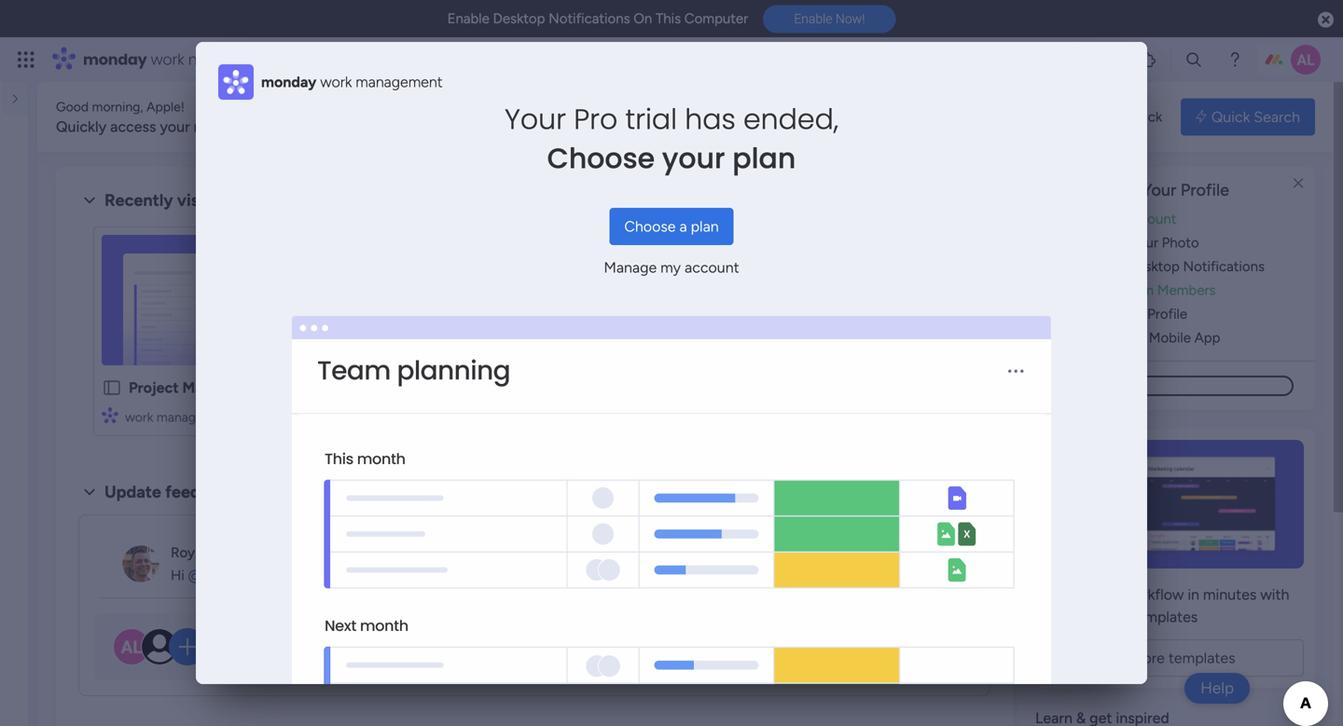 Task type: locate. For each thing, give the bounding box(es) containing it.
no thanks button
[[801, 632, 876, 662]]

your inside boost your workflow in minutes with ready-made templates
[[1089, 586, 1119, 604]]

plan inside button
[[691, 218, 719, 236]]

1 horizontal spatial enable
[[794, 11, 832, 26]]

feedback
[[1104, 108, 1162, 125]]

work up apple!
[[151, 49, 184, 70]]

your inside good morning, apple! quickly access your recent boards, inbox and workspaces
[[160, 118, 190, 136]]

your
[[505, 100, 566, 139], [1142, 180, 1176, 200], [1130, 234, 1158, 251]]

notifications left on
[[549, 10, 630, 27]]

help
[[1201, 679, 1234, 698]]

heading
[[505, 100, 838, 178]]

monday work management up apple!
[[83, 49, 290, 70]]

1 horizontal spatial desktop
[[1127, 258, 1180, 275]]

0 horizontal spatial desktop
[[493, 10, 545, 27]]

has
[[685, 100, 736, 139]]

work right component image
[[125, 409, 153, 425]]

close update feed (inbox) image
[[78, 481, 101, 504]]

0 vertical spatial choose
[[547, 139, 655, 178]]

apple lee image
[[1291, 45, 1321, 75]]

work up inbox
[[320, 73, 352, 91]]

notifications
[[549, 10, 630, 27], [1183, 258, 1265, 275]]

lottie animation element
[[508, 82, 1032, 153]]

give
[[1072, 108, 1101, 125]]

notifications down upload your photo link
[[1183, 258, 1265, 275]]

enable inside the "setup account upload your photo enable desktop notifications invite team members complete profile install our mobile app"
[[1082, 258, 1124, 275]]

start
[[402, 638, 433, 656]]

1 vertical spatial plan
[[691, 218, 719, 236]]

1 vertical spatial and
[[374, 638, 398, 656]]

with
[[1260, 586, 1289, 604]]

update
[[104, 482, 161, 502]]

and left the start
[[374, 638, 398, 656]]

workspaces
[[364, 118, 443, 136]]

choose
[[547, 139, 655, 178], [624, 218, 676, 236]]

2 horizontal spatial enable
[[1082, 258, 1124, 275]]

morning,
[[92, 99, 143, 115]]

1 horizontal spatial invite
[[905, 639, 938, 655]]

1 horizontal spatial monday
[[261, 73, 317, 91]]

2 vertical spatial your
[[1130, 234, 1158, 251]]

manage my account
[[604, 259, 739, 277]]

monday work management up inbox
[[261, 73, 443, 91]]

your up account
[[1142, 180, 1176, 200]]

your down account
[[1130, 234, 1158, 251]]

management up good morning, apple! quickly access your recent boards, inbox and workspaces
[[188, 49, 290, 70]]

invite
[[1082, 282, 1117, 299], [219, 638, 257, 656], [905, 639, 938, 655]]

help button
[[1185, 673, 1250, 704]]

0 horizontal spatial enable
[[447, 10, 489, 27]]

desktop
[[493, 10, 545, 27], [1127, 258, 1180, 275]]

work management heading
[[320, 71, 443, 93]]

no
[[809, 639, 826, 655]]

templates up help on the bottom
[[1169, 649, 1235, 667]]

your left "pro"
[[505, 100, 566, 139]]

invite your teammates and start collaborating
[[219, 638, 525, 656]]

your up the made in the bottom right of the page
[[1089, 586, 1119, 604]]

boost your workflow in minutes with ready-made templates
[[1046, 586, 1289, 626]]

roy
[[171, 544, 195, 561]]

setup account link
[[1082, 209, 1315, 230]]

0 vertical spatial profile
[[1180, 180, 1229, 200]]

a
[[679, 218, 687, 236]]

templates
[[1131, 608, 1198, 626], [1169, 649, 1235, 667]]

templates inside explore templates button
[[1169, 649, 1235, 667]]

plan inside your pro trial has ended, choose your plan
[[732, 139, 796, 178]]

monday up boards,
[[261, 73, 317, 91]]

1 vertical spatial notifications
[[1183, 258, 1265, 275]]

mann
[[198, 544, 233, 561]]

quick search button
[[1181, 98, 1315, 136]]

0 horizontal spatial and
[[335, 118, 360, 136]]

enable now! button
[[763, 5, 896, 33]]

feed
[[165, 482, 200, 502]]

monday up morning,
[[83, 49, 147, 70]]

explore templates
[[1115, 649, 1235, 667]]

0 horizontal spatial monday
[[83, 49, 147, 70]]

no thanks
[[809, 639, 868, 655]]

invite button
[[898, 632, 945, 662]]

0 vertical spatial and
[[335, 118, 360, 136]]

management up workspaces
[[356, 73, 443, 91]]

my
[[660, 259, 681, 277]]

1 vertical spatial management
[[356, 73, 443, 91]]

0 vertical spatial templates
[[1131, 608, 1198, 626]]

dapulse close image
[[1318, 11, 1334, 30]]

roy mann image
[[122, 546, 159, 583]]

work
[[151, 49, 184, 70], [320, 73, 352, 91], [125, 409, 153, 425]]

invite for invite 'button'
[[905, 639, 938, 655]]

choose inside your pro trial has ended, choose your plan
[[547, 139, 655, 178]]

apple!
[[146, 99, 185, 115]]

1 vertical spatial profile
[[1147, 306, 1187, 323]]

0 vertical spatial monday
[[83, 49, 147, 70]]

0 horizontal spatial invite
[[219, 638, 257, 656]]

0 vertical spatial plan
[[732, 139, 796, 178]]

install
[[1082, 330, 1119, 346]]

0 vertical spatial work
[[151, 49, 184, 70]]

0 horizontal spatial notifications
[[549, 10, 630, 27]]

1 vertical spatial work
[[320, 73, 352, 91]]

0 vertical spatial your
[[505, 100, 566, 139]]

your down apple!
[[160, 118, 190, 136]]

inbox
[[294, 118, 331, 136]]

0 vertical spatial monday work management
[[83, 49, 290, 70]]

invite inside 'button'
[[905, 639, 938, 655]]

work management > main workspace
[[125, 409, 342, 425]]

2 horizontal spatial invite
[[1082, 282, 1117, 299]]

monday work management
[[83, 49, 290, 70], [261, 73, 443, 91]]

0 vertical spatial complete
[[1063, 180, 1138, 200]]

1 vertical spatial choose
[[624, 218, 676, 236]]

on
[[634, 10, 652, 27]]

profile up setup account link
[[1180, 180, 1229, 200]]

choose a plan button
[[609, 208, 734, 245]]

0 vertical spatial notifications
[[549, 10, 630, 27]]

this
[[656, 10, 681, 27]]

project management
[[129, 379, 272, 397]]

monday
[[83, 49, 147, 70], [261, 73, 317, 91]]

quick search
[[1211, 108, 1300, 126]]

boost
[[1046, 586, 1085, 604]]

explore
[[1115, 649, 1165, 667]]

enable inside enable now! button
[[794, 11, 832, 26]]

and right inbox
[[335, 118, 360, 136]]

upload your photo link
[[1082, 233, 1315, 254]]

enable
[[447, 10, 489, 27], [794, 11, 832, 26], [1082, 258, 1124, 275]]

workspace
[[279, 409, 342, 425]]

upload
[[1082, 234, 1127, 251]]

complete up setup
[[1063, 180, 1138, 200]]

team
[[1120, 282, 1154, 299]]

1 horizontal spatial notifications
[[1183, 258, 1265, 275]]

members
[[1157, 282, 1216, 299]]

0 horizontal spatial plan
[[691, 218, 719, 236]]

complete up install
[[1082, 306, 1144, 323]]

2 vertical spatial work
[[125, 409, 153, 425]]

enable now!
[[794, 11, 865, 26]]

complete
[[1063, 180, 1138, 200], [1082, 306, 1144, 323]]

in
[[1188, 586, 1199, 604]]

1 vertical spatial desktop
[[1127, 258, 1180, 275]]

nov 3
[[910, 556, 947, 572]]

templates image image
[[1052, 440, 1298, 569]]

1 horizontal spatial plan
[[732, 139, 796, 178]]

explore templates button
[[1046, 640, 1304, 677]]

templates down the workflow
[[1131, 608, 1198, 626]]

profile
[[1180, 180, 1229, 200], [1147, 306, 1187, 323]]

management
[[188, 49, 290, 70], [356, 73, 443, 91], [157, 409, 234, 425]]

1 vertical spatial complete
[[1082, 306, 1144, 323]]

manage my account button
[[589, 249, 754, 286]]

1 vertical spatial templates
[[1169, 649, 1235, 667]]

project
[[129, 379, 179, 397]]

management down project management
[[157, 409, 234, 425]]

choose inside button
[[624, 218, 676, 236]]

heading containing your pro trial has ended,
[[505, 100, 838, 178]]

profile up "mobile"
[[1147, 306, 1187, 323]]

your up a
[[662, 139, 725, 178]]

and
[[335, 118, 360, 136], [374, 638, 398, 656]]



Task type: vqa. For each thing, say whether or not it's contained in the screenshot.
Today / 0 items
no



Task type: describe. For each thing, give the bounding box(es) containing it.
apps image
[[1139, 50, 1157, 69]]

pro
[[574, 100, 618, 139]]

2 vertical spatial management
[[157, 409, 234, 425]]

collaborating
[[437, 638, 525, 656]]

help image
[[1226, 50, 1244, 69]]

your left teammates
[[261, 638, 291, 656]]

minutes
[[1203, 586, 1257, 604]]

search
[[1254, 108, 1300, 126]]

1 vertical spatial your
[[1142, 180, 1176, 200]]

0 vertical spatial management
[[188, 49, 290, 70]]

and inside good morning, apple! quickly access your recent boards, inbox and workspaces
[[335, 118, 360, 136]]

thanks
[[830, 639, 868, 655]]

recently visited
[[104, 190, 229, 210]]

setup account upload your photo enable desktop notifications invite team members complete profile install our mobile app
[[1082, 211, 1265, 346]]

0 vertical spatial desktop
[[493, 10, 545, 27]]

your pro trial has ended, choose your plan
[[505, 100, 838, 178]]

v2 bolt switch image
[[1196, 107, 1207, 127]]

enable for enable desktop notifications on this computer
[[447, 10, 489, 27]]

complete profile link
[[1082, 304, 1315, 325]]

account
[[685, 259, 739, 277]]

boards,
[[241, 118, 291, 136]]

desktop inside the "setup account upload your photo enable desktop notifications invite team members complete profile install our mobile app"
[[1127, 258, 1180, 275]]

dapulse x slim image
[[1287, 173, 1309, 195]]

1 image
[[1071, 38, 1088, 59]]

enable desktop notifications on this computer
[[447, 10, 748, 27]]

give feedback
[[1072, 108, 1162, 125]]

install our mobile app link
[[1082, 328, 1315, 349]]

invite for invite your teammates and start collaborating
[[219, 638, 257, 656]]

recently
[[104, 190, 173, 210]]

complete inside the "setup account upload your photo enable desktop notifications invite team members complete profile install our mobile app"
[[1082, 306, 1144, 323]]

main
[[248, 409, 276, 425]]

made
[[1090, 608, 1127, 626]]

profile inside the "setup account upload your photo enable desktop notifications invite team members complete profile install our mobile app"
[[1147, 306, 1187, 323]]

trial
[[625, 100, 677, 139]]

add to favorites image
[[318, 378, 337, 397]]

close recently visited image
[[78, 189, 101, 212]]

roy mann
[[171, 544, 233, 561]]

nov
[[910, 556, 936, 572]]

ended,
[[743, 100, 838, 139]]

update feed (inbox)
[[104, 482, 260, 502]]

1 vertical spatial monday
[[261, 73, 317, 91]]

3
[[939, 556, 947, 572]]

our
[[1122, 330, 1145, 346]]

your inside your pro trial has ended, choose your plan
[[662, 139, 725, 178]]

app
[[1194, 330, 1220, 346]]

ready-
[[1046, 608, 1090, 626]]

teammates
[[294, 638, 370, 656]]

your inside the "setup account upload your photo enable desktop notifications invite team members complete profile install our mobile app"
[[1130, 234, 1158, 251]]

setup
[[1082, 211, 1120, 227]]

mobile
[[1149, 330, 1191, 346]]

enable for enable now!
[[794, 11, 832, 26]]

notifications inside the "setup account upload your photo enable desktop notifications invite team members complete profile install our mobile app"
[[1183, 258, 1265, 275]]

component image
[[102, 407, 118, 424]]

your inside your pro trial has ended, choose your plan
[[505, 100, 566, 139]]

visited
[[177, 190, 229, 210]]

management
[[182, 379, 272, 397]]

templates inside boost your workflow in minutes with ready-made templates
[[1131, 608, 1198, 626]]

workflow
[[1123, 586, 1184, 604]]

enable desktop notifications link
[[1082, 256, 1315, 277]]

>
[[237, 409, 245, 425]]

1 vertical spatial monday work management
[[261, 73, 443, 91]]

public board image
[[102, 378, 122, 398]]

manage
[[604, 259, 657, 277]]

complete your profile
[[1063, 180, 1229, 200]]

recent
[[194, 118, 237, 136]]

good
[[56, 99, 89, 115]]

computer
[[684, 10, 748, 27]]

photo
[[1162, 234, 1199, 251]]

search everything image
[[1185, 50, 1203, 69]]

invite inside the "setup account upload your photo enable desktop notifications invite team members complete profile install our mobile app"
[[1082, 282, 1117, 299]]

invite team members link
[[1082, 280, 1315, 301]]

choose a plan
[[624, 218, 719, 236]]

quickly
[[56, 118, 107, 136]]

account
[[1123, 211, 1176, 227]]

select product image
[[17, 50, 35, 69]]

now!
[[836, 11, 865, 26]]

(inbox)
[[204, 482, 260, 502]]

good morning, apple! quickly access your recent boards, inbox and workspaces
[[56, 99, 443, 136]]

quick
[[1211, 108, 1250, 126]]

1 horizontal spatial and
[[374, 638, 398, 656]]

access
[[110, 118, 156, 136]]



